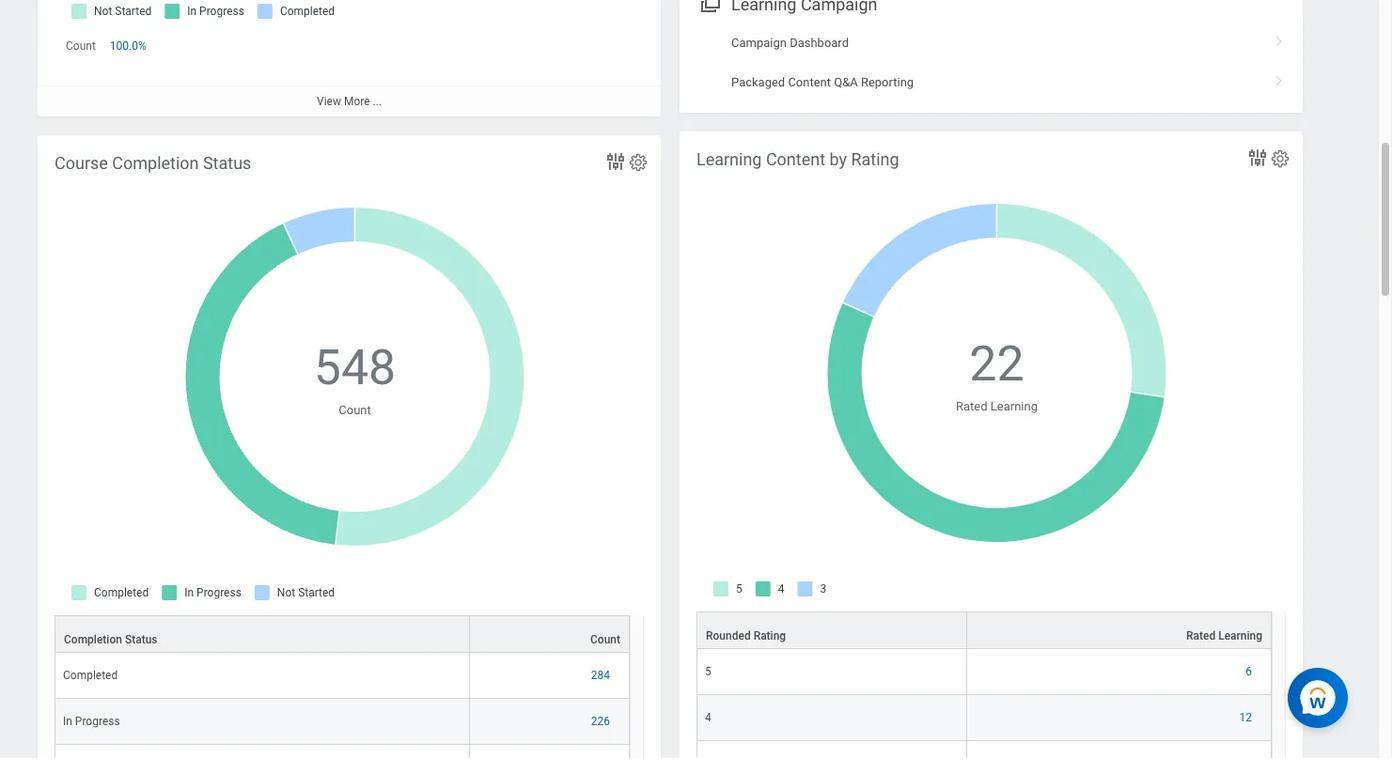 Task type: locate. For each thing, give the bounding box(es) containing it.
completion status
[[64, 634, 157, 647]]

count inside 'count' popup button
[[590, 634, 620, 647]]

count inside learning content by progress "element"
[[66, 40, 96, 53]]

cell
[[696, 742, 967, 759], [967, 742, 1272, 759], [55, 745, 470, 759], [470, 745, 630, 759]]

rounded rating button
[[697, 613, 966, 649]]

1 vertical spatial rating
[[753, 630, 786, 643]]

dashboard
[[790, 36, 849, 50]]

1 chevron right image from the top
[[1267, 30, 1291, 48]]

2 chevron right image from the top
[[1267, 68, 1291, 87]]

completion up 'completed' element
[[64, 634, 122, 647]]

1 vertical spatial status
[[125, 634, 157, 647]]

100.0%
[[110, 40, 146, 53]]

0 vertical spatial content
[[788, 75, 831, 89]]

0 vertical spatial count
[[66, 40, 96, 53]]

2 vertical spatial count
[[590, 634, 620, 647]]

in progress
[[63, 715, 120, 729]]

learning content by rating element
[[680, 132, 1303, 759]]

configure and view chart data image
[[1246, 147, 1269, 169]]

list containing campaign dashboard
[[680, 24, 1303, 102]]

in
[[63, 715, 72, 729]]

548 count
[[314, 339, 396, 417]]

rated learning button
[[967, 613, 1271, 649]]

rating right the rounded
[[753, 630, 786, 643]]

packaged content q&a reporting link
[[680, 63, 1303, 102]]

1 horizontal spatial rated
[[1186, 630, 1215, 643]]

configure course completion status image
[[628, 152, 649, 173]]

count inside 548 count
[[339, 403, 371, 417]]

learning
[[696, 149, 762, 169], [990, 399, 1038, 413], [1218, 630, 1262, 643]]

rating
[[851, 149, 899, 169], [753, 630, 786, 643]]

1 horizontal spatial learning
[[990, 399, 1038, 413]]

22
[[969, 336, 1024, 393]]

rating inside popup button
[[753, 630, 786, 643]]

course
[[55, 153, 108, 173]]

chevron right image inside campaign dashboard link
[[1267, 30, 1291, 48]]

learning down 22 button on the right
[[990, 399, 1038, 413]]

content
[[788, 75, 831, 89], [766, 149, 825, 169]]

12
[[1239, 712, 1252, 725]]

chevron right image
[[1267, 30, 1291, 48], [1267, 68, 1291, 87]]

...
[[373, 95, 382, 108]]

4
[[705, 712, 711, 725]]

menu group image
[[696, 0, 722, 16]]

learning down the 'packaged'
[[696, 149, 762, 169]]

count left 100.0%
[[66, 40, 96, 53]]

0 horizontal spatial rated
[[956, 399, 987, 413]]

by
[[829, 149, 847, 169]]

0 horizontal spatial learning
[[696, 149, 762, 169]]

0 vertical spatial completion
[[112, 153, 199, 173]]

completed
[[63, 669, 118, 682]]

campaign dashboard link
[[680, 24, 1303, 63]]

list
[[680, 24, 1303, 102]]

configure learning content by rating image
[[1270, 149, 1290, 169]]

count button
[[470, 617, 629, 652]]

q&a
[[834, 75, 858, 89]]

rating right by
[[851, 149, 899, 169]]

12 button
[[1239, 711, 1255, 726]]

0 horizontal spatial count
[[66, 40, 96, 53]]

completion
[[112, 153, 199, 173], [64, 634, 122, 647]]

1 horizontal spatial count
[[339, 403, 371, 417]]

0 vertical spatial rated
[[956, 399, 987, 413]]

rounded
[[706, 630, 751, 643]]

learning inside 22 rated learning
[[990, 399, 1038, 413]]

22 rated learning
[[956, 336, 1038, 413]]

status
[[203, 153, 251, 173], [125, 634, 157, 647]]

2 vertical spatial learning
[[1218, 630, 1262, 643]]

view
[[317, 95, 341, 108]]

rated learning
[[1186, 630, 1262, 643]]

0 vertical spatial status
[[203, 153, 251, 173]]

configure and view chart data image
[[604, 150, 627, 173]]

row
[[696, 612, 1272, 650], [55, 616, 630, 653], [696, 650, 1272, 696], [55, 653, 630, 699], [696, 696, 1272, 742], [55, 699, 630, 745], [696, 742, 1272, 759], [55, 745, 630, 759]]

learning up 6
[[1218, 630, 1262, 643]]

0 vertical spatial rating
[[851, 149, 899, 169]]

content inside "link"
[[788, 75, 831, 89]]

row containing 4
[[696, 696, 1272, 742]]

0 horizontal spatial rating
[[753, 630, 786, 643]]

completion right course
[[112, 153, 199, 173]]

row containing completion status
[[55, 616, 630, 653]]

1 vertical spatial learning
[[990, 399, 1038, 413]]

1 vertical spatial content
[[766, 149, 825, 169]]

learning content by progress element
[[38, 0, 661, 117]]

count down 548 button
[[339, 403, 371, 417]]

0 horizontal spatial status
[[125, 634, 157, 647]]

1 vertical spatial completion
[[64, 634, 122, 647]]

1 vertical spatial chevron right image
[[1267, 68, 1291, 87]]

2 horizontal spatial count
[[590, 634, 620, 647]]

chevron right image for packaged content q&a reporting
[[1267, 68, 1291, 87]]

learning inside popup button
[[1218, 630, 1262, 643]]

count
[[66, 40, 96, 53], [339, 403, 371, 417], [590, 634, 620, 647]]

2 horizontal spatial learning
[[1218, 630, 1262, 643]]

1 vertical spatial count
[[339, 403, 371, 417]]

rated
[[956, 399, 987, 413], [1186, 630, 1215, 643]]

226
[[591, 715, 610, 729]]

course completion status element
[[38, 135, 661, 759]]

1 vertical spatial rated
[[1186, 630, 1215, 643]]

row containing completed
[[55, 653, 630, 699]]

1 horizontal spatial rating
[[851, 149, 899, 169]]

chevron right image inside packaged content q&a reporting "link"
[[1267, 68, 1291, 87]]

completion status button
[[55, 617, 469, 652]]

0 vertical spatial chevron right image
[[1267, 30, 1291, 48]]

content left "q&a"
[[788, 75, 831, 89]]

100.0% button
[[110, 39, 149, 54]]

rounded rating
[[706, 630, 786, 643]]

rated inside popup button
[[1186, 630, 1215, 643]]

row containing in progress
[[55, 699, 630, 745]]

0 vertical spatial learning
[[696, 149, 762, 169]]

content left by
[[766, 149, 825, 169]]

count up 284 button at bottom
[[590, 634, 620, 647]]



Task type: describe. For each thing, give the bounding box(es) containing it.
packaged
[[731, 75, 785, 89]]

content for packaged
[[788, 75, 831, 89]]

more
[[344, 95, 370, 108]]

view more ... link
[[38, 86, 661, 117]]

course completion status
[[55, 153, 251, 173]]

548
[[314, 339, 396, 397]]

rated inside 22 rated learning
[[956, 399, 987, 413]]

6 button
[[1246, 665, 1255, 680]]

reporting
[[861, 75, 914, 89]]

22 button
[[969, 332, 1027, 397]]

content for learning
[[766, 149, 825, 169]]

campaign
[[731, 36, 787, 50]]

view more ...
[[317, 95, 382, 108]]

6
[[1246, 666, 1252, 679]]

548 button
[[314, 336, 399, 401]]

learning content by rating
[[696, 149, 899, 169]]

row containing rounded rating
[[696, 612, 1272, 650]]

progress
[[75, 715, 120, 729]]

5
[[705, 666, 711, 679]]

completion inside popup button
[[64, 634, 122, 647]]

226 button
[[591, 714, 613, 730]]

campaign dashboard
[[731, 36, 849, 50]]

completed element
[[63, 666, 118, 682]]

packaged content q&a reporting
[[731, 75, 914, 89]]

in progress element
[[63, 712, 120, 729]]

1 horizontal spatial status
[[203, 153, 251, 173]]

status inside popup button
[[125, 634, 157, 647]]

row containing 5
[[696, 650, 1272, 696]]

284
[[591, 669, 610, 682]]

chevron right image for campaign dashboard
[[1267, 30, 1291, 48]]

284 button
[[591, 668, 613, 683]]



Task type: vqa. For each thing, say whether or not it's contained in the screenshot.
the search icon
no



